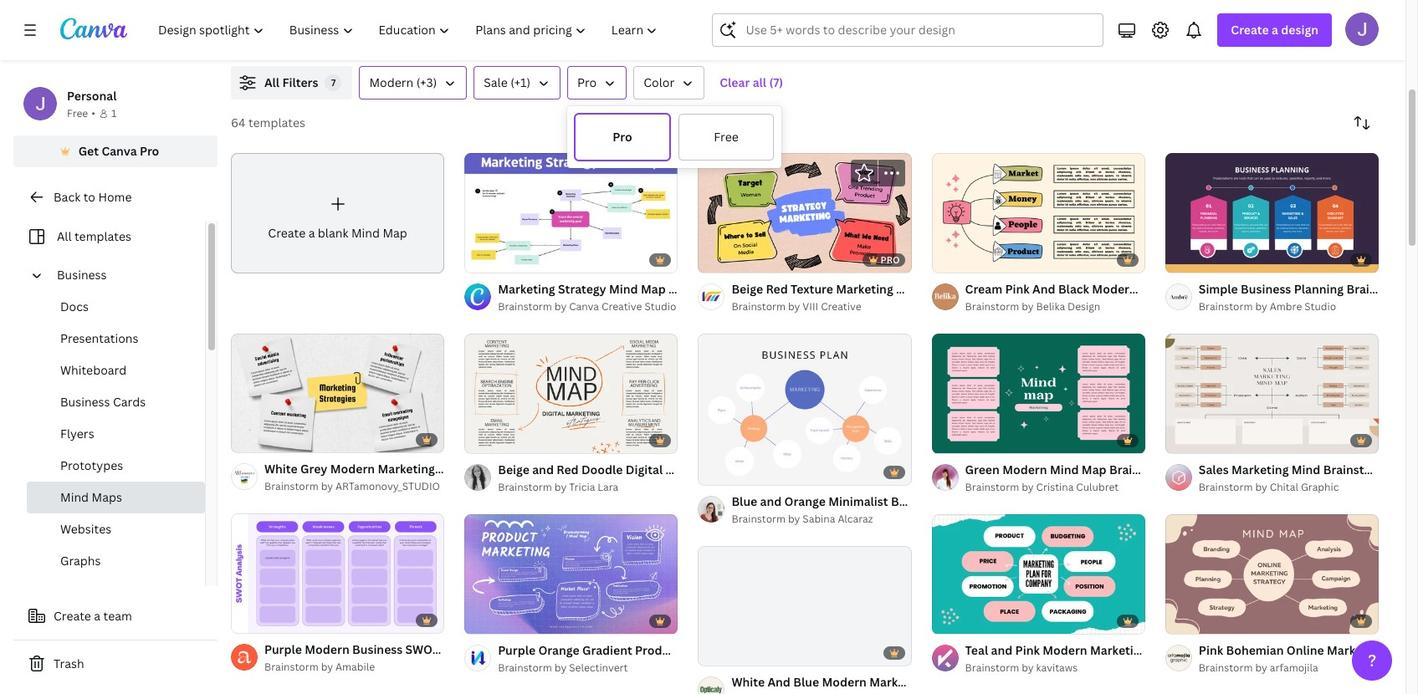 Task type: vqa. For each thing, say whether or not it's contained in the screenshot.


Task type: locate. For each thing, give the bounding box(es) containing it.
business up docs
[[57, 267, 107, 283]]

plan inside blue and orange minimalist business plan mind map brainstorm by sabina alcaraz
[[944, 494, 969, 510]]

1 horizontal spatial orange
[[785, 494, 826, 510]]

beige
[[732, 281, 763, 297], [498, 462, 530, 478]]

pink up the brainstorm by kavitaws link
[[1015, 642, 1040, 658]]

mind inside beige and red doodle digital marketing mind map brainstorm by tricia lara
[[726, 462, 755, 478]]

by inside beige red texture marketing mind map brainstorm brainstorm by viii creative
[[788, 299, 800, 314]]

1 vertical spatial pro button
[[574, 113, 671, 161]]

pink bohemian online marketing mind  brainstorm by arfamojila
[[1199, 642, 1418, 675]]

1 vertical spatial a
[[308, 225, 315, 241]]

create a design button
[[1218, 13, 1332, 47]]

by inside green modern mind map brainstorming brainstorm by cristina culubret
[[1022, 480, 1034, 494]]

mind
[[351, 225, 380, 241], [896, 281, 925, 297], [498, 461, 527, 477], [726, 462, 755, 478], [1050, 462, 1079, 478], [1292, 462, 1321, 478], [60, 490, 89, 505], [972, 494, 1001, 510], [1178, 642, 1207, 658], [1387, 642, 1416, 658], [989, 674, 1018, 690]]

marketing inside beige red texture marketing mind map brainstorm brainstorm by viii creative
[[836, 281, 893, 297]]

2 purple from the left
[[498, 642, 536, 658]]

1 vertical spatial free
[[714, 129, 739, 145]]

create left team
[[54, 608, 91, 624]]

by
[[555, 299, 567, 314], [788, 299, 800, 314], [1022, 299, 1034, 314], [1255, 299, 1268, 314], [321, 480, 333, 494], [555, 480, 567, 494], [1022, 480, 1034, 494], [1255, 480, 1268, 494], [788, 512, 800, 526], [321, 660, 333, 675], [555, 661, 567, 675], [1022, 661, 1034, 675], [1255, 661, 1268, 675]]

marketing left campaign
[[870, 674, 927, 690]]

creative inside beige red texture marketing mind map brainstorm brainstorm by viii creative
[[821, 299, 862, 314]]

1 horizontal spatial white
[[732, 674, 765, 690]]

create inside 'create a design' dropdown button
[[1231, 22, 1269, 38]]

1 horizontal spatial canva
[[569, 299, 599, 314]]

2 vertical spatial and
[[991, 642, 1013, 658]]

pink bohemian online marketing mind map image
[[1165, 514, 1379, 634]]

0 vertical spatial plan
[[944, 494, 969, 510]]

green modern mind map brainstorming brainstorm by cristina culubret
[[965, 462, 1191, 494]]

a left design on the top right
[[1272, 22, 1279, 38]]

plan inside the teal and pink modern marketing plan mind map brainstorm by kavitaws
[[1150, 642, 1176, 658]]

0 horizontal spatial orange
[[538, 642, 580, 658]]

modern
[[369, 74, 414, 90], [330, 461, 375, 477], [1003, 462, 1047, 478], [305, 642, 350, 658], [1043, 642, 1087, 658], [822, 674, 867, 690]]

by inside "white grey modern marketing strategies mind map brainstorm brainstorm by artamonovy_studio"
[[321, 480, 333, 494]]

2 studio from the left
[[1305, 299, 1336, 314]]

brainstorm by sabina alcaraz link
[[732, 511, 912, 528]]

plan
[[944, 494, 969, 510], [1150, 642, 1176, 658]]

blue
[[732, 494, 757, 510], [793, 674, 819, 690]]

0 vertical spatial templates
[[248, 115, 305, 131]]

and
[[768, 674, 791, 690]]

free left •
[[67, 106, 88, 120]]

1 horizontal spatial templates
[[248, 115, 305, 131]]

1 vertical spatial red
[[557, 462, 579, 478]]

a left team
[[94, 608, 101, 624]]

brainstorm
[[956, 281, 1020, 297], [1347, 281, 1411, 297], [498, 299, 552, 314], [732, 299, 786, 314], [965, 299, 1019, 314], [1199, 299, 1253, 314], [558, 461, 621, 477], [1324, 462, 1388, 478], [264, 480, 319, 494], [498, 480, 552, 494], [965, 480, 1019, 494], [1199, 480, 1253, 494], [732, 512, 786, 526], [492, 642, 556, 658], [744, 642, 808, 658], [264, 660, 319, 675], [498, 661, 552, 675], [965, 661, 1019, 675], [1199, 661, 1253, 675]]

create left design on the top right
[[1231, 22, 1269, 38]]

marketing down pro
[[836, 281, 893, 297]]

1 horizontal spatial plan
[[1150, 642, 1176, 658]]

design
[[1068, 299, 1101, 314]]

all templates
[[57, 228, 131, 244]]

pro button left color
[[567, 66, 627, 100]]

orange
[[785, 494, 826, 510], [538, 642, 580, 658]]

templates for 64 templates
[[248, 115, 305, 131]]

modern left (+3)
[[369, 74, 414, 90]]

64
[[231, 115, 246, 131]]

0 vertical spatial beige
[[732, 281, 763, 297]]

beige inside beige and red doodle digital marketing mind map brainstorm by tricia lara
[[498, 462, 530, 478]]

create a design
[[1231, 22, 1319, 38]]

canva inside get canva pro button
[[102, 143, 137, 159]]

all down back
[[57, 228, 72, 244]]

tricia
[[569, 480, 595, 494]]

beige red texture marketing mind map brainstorm image
[[698, 153, 912, 273]]

and up brainstorm by tricia lara link
[[532, 462, 554, 478]]

create
[[1231, 22, 1269, 38], [268, 225, 306, 241], [54, 608, 91, 624]]

create inside create a blank mind map element
[[268, 225, 306, 241]]

design
[[1281, 22, 1319, 38]]

1 horizontal spatial purple
[[498, 642, 536, 658]]

templates down back to home
[[74, 228, 131, 244]]

green modern mind map brainstorming image
[[932, 334, 1145, 454]]

1 studio from the left
[[645, 299, 676, 314]]

modern inside the teal and pink modern marketing plan mind map brainstorm by kavitaws
[[1043, 642, 1087, 658]]

pro button down color
[[574, 113, 671, 161]]

mind inside green modern mind map brainstorming brainstorm by cristina culubret
[[1050, 462, 1079, 478]]

sale
[[484, 74, 508, 90]]

marketing inside pink bohemian online marketing mind  brainstorm by arfamojila
[[1327, 642, 1384, 658]]

amabile
[[336, 660, 375, 675]]

modern inside button
[[369, 74, 414, 90]]

pink inside the teal and pink modern marketing plan mind map brainstorm by kavitaws
[[1015, 642, 1040, 658]]

blue right and
[[793, 674, 819, 690]]

0 vertical spatial canva
[[102, 143, 137, 159]]

to
[[83, 189, 95, 205]]

white for white and blue modern marketing campaign mind map
[[732, 674, 765, 690]]

brainstorm by viii creative link
[[732, 299, 912, 315]]

modern up cristina
[[1003, 462, 1047, 478]]

canva inside brainstorm by canva creative studio link
[[569, 299, 599, 314]]

pink left bohemian
[[1199, 642, 1223, 658]]

and for blue
[[760, 494, 782, 510]]

red up tricia
[[557, 462, 579, 478]]

cristina
[[1036, 480, 1074, 494]]

plan for business
[[944, 494, 969, 510]]

2 horizontal spatial pro
[[613, 129, 632, 145]]

business link
[[50, 259, 195, 291]]

1 vertical spatial create
[[268, 225, 306, 241]]

doodle
[[581, 462, 623, 478]]

and right teal on the right bottom of page
[[991, 642, 1013, 658]]

1 horizontal spatial pro
[[577, 74, 597, 90]]

brainstorm by tricia lara link
[[498, 479, 678, 496]]

map inside green modern mind map brainstorming brainstorm by cristina culubret
[[1082, 462, 1107, 478]]

clear all (7)
[[720, 74, 783, 90]]

0 vertical spatial free
[[67, 106, 88, 120]]

trash link
[[13, 648, 218, 681]]

blue up brainstorm by sabina alcaraz link at the right of page
[[732, 494, 757, 510]]

0 horizontal spatial red
[[557, 462, 579, 478]]

0 horizontal spatial all
[[57, 228, 72, 244]]

beige red texture marketing mind map brainstorm link
[[732, 280, 1020, 299]]

red inside beige and red doodle digital marketing mind map brainstorm by tricia lara
[[557, 462, 579, 478]]

2 creative from the left
[[821, 299, 862, 314]]

brainstorm by canva creative studio
[[498, 299, 676, 314]]

all inside "link"
[[57, 228, 72, 244]]

1 horizontal spatial blue
[[793, 674, 819, 690]]

blue and orange minimalist business plan mind map link
[[732, 493, 1029, 511]]

1 horizontal spatial a
[[308, 225, 315, 241]]

a left blank
[[308, 225, 315, 241]]

filters
[[282, 74, 318, 90]]

all for all templates
[[57, 228, 72, 244]]

0 vertical spatial red
[[766, 281, 788, 297]]

0 vertical spatial white
[[264, 461, 298, 477]]

map
[[383, 225, 407, 241], [928, 281, 953, 297], [530, 461, 555, 477], [758, 462, 782, 478], [1082, 462, 1107, 478], [1004, 494, 1029, 510], [1210, 642, 1235, 658], [1021, 674, 1046, 690]]

simple business planning brainstorm brainstorm by ambre studio
[[1199, 281, 1411, 314]]

None search field
[[712, 13, 1104, 47]]

2 horizontal spatial and
[[991, 642, 1013, 658]]

pro for topmost 'pro' button
[[577, 74, 597, 90]]

purple inside purple modern business swot analysis brainstorm brainstorm by amabile
[[264, 642, 302, 658]]

analysis
[[442, 642, 489, 658]]

business up ambre
[[1241, 281, 1291, 297]]

pink
[[1015, 642, 1040, 658], [1199, 642, 1223, 658]]

orange inside purple orange gradient product marketing brainstorm brainstorm by selectinvert
[[538, 642, 580, 658]]

top level navigation element
[[147, 13, 672, 47]]

beige left texture
[[732, 281, 763, 297]]

modern inside green modern mind map brainstorming brainstorm by cristina culubret
[[1003, 462, 1047, 478]]

business right the minimalist
[[891, 494, 941, 510]]

trash
[[54, 656, 84, 672]]

a inside button
[[94, 608, 101, 624]]

0 vertical spatial and
[[532, 462, 554, 478]]

1 vertical spatial canva
[[569, 299, 599, 314]]

2 vertical spatial a
[[94, 608, 101, 624]]

grey
[[300, 461, 327, 477]]

0 vertical spatial blue
[[732, 494, 757, 510]]

teal and pink modern marketing plan mind map link
[[965, 642, 1235, 660]]

a for team
[[94, 608, 101, 624]]

business up amabile
[[352, 642, 403, 658]]

marketing up the brainstorm by kavitaws link
[[1090, 642, 1148, 658]]

1 vertical spatial white
[[732, 674, 765, 690]]

0 horizontal spatial a
[[94, 608, 101, 624]]

color button
[[634, 66, 705, 100]]

beige inside beige red texture marketing mind map brainstorm brainstorm by viii creative
[[732, 281, 763, 297]]

0 horizontal spatial plan
[[944, 494, 969, 510]]

orange up "brainstorm by selectinvert" link
[[538, 642, 580, 658]]

marketing up 'artamonovy_studio'
[[378, 461, 435, 477]]

studio inside simple business planning brainstorm brainstorm by ambre studio
[[1305, 299, 1336, 314]]

2 pink from the left
[[1199, 642, 1223, 658]]

by inside simple business planning brainstorm brainstorm by ambre studio
[[1255, 299, 1268, 314]]

0 vertical spatial all
[[264, 74, 280, 90]]

sales marketing mind brainstorm brainstorm by chital graphic
[[1199, 462, 1388, 494]]

1 horizontal spatial creative
[[821, 299, 862, 314]]

Search search field
[[746, 14, 1093, 46]]

0 horizontal spatial beige
[[498, 462, 530, 478]]

selectinvert
[[569, 661, 628, 675]]

1 vertical spatial beige
[[498, 462, 530, 478]]

0 horizontal spatial white
[[264, 461, 298, 477]]

orange up 'sabina'
[[785, 494, 826, 510]]

1 vertical spatial all
[[57, 228, 72, 244]]

graphs link
[[27, 546, 205, 577]]

presentations
[[60, 331, 138, 346]]

marketing right online
[[1327, 642, 1384, 658]]

marketing right digital
[[666, 462, 723, 478]]

create inside create a team button
[[54, 608, 91, 624]]

all
[[753, 74, 767, 90]]

0 horizontal spatial creative
[[602, 299, 642, 314]]

free for free
[[714, 129, 739, 145]]

ambre
[[1270, 299, 1302, 314]]

modern up brainstorm by artamonovy_studio link
[[330, 461, 375, 477]]

business inside business link
[[57, 267, 107, 283]]

brainstorm inside beige and red doodle digital marketing mind map brainstorm by tricia lara
[[498, 480, 552, 494]]

and up brainstorm by sabina alcaraz link at the right of page
[[760, 494, 782, 510]]

0 horizontal spatial templates
[[74, 228, 131, 244]]

1 vertical spatial templates
[[74, 228, 131, 244]]

templates inside "link"
[[74, 228, 131, 244]]

and inside blue and orange minimalist business plan mind map brainstorm by sabina alcaraz
[[760, 494, 782, 510]]

beige and red doodle digital marketing mind map image
[[465, 334, 678, 454]]

modern up brainstorm by amabile link
[[305, 642, 350, 658]]

templates for all templates
[[74, 228, 131, 244]]

brainstorm by ambre studio link
[[1199, 299, 1379, 315]]

0 vertical spatial a
[[1272, 22, 1279, 38]]

brainstorm by belika design link
[[965, 299, 1145, 315]]

modern (+3) button
[[359, 66, 467, 100]]

purple orange gradient product marketing brainstorm image
[[465, 514, 678, 634]]

2 horizontal spatial a
[[1272, 22, 1279, 38]]

all left filters
[[264, 74, 280, 90]]

1 vertical spatial orange
[[538, 642, 580, 658]]

1 vertical spatial blue
[[793, 674, 819, 690]]

and inside the teal and pink modern marketing plan mind map brainstorm by kavitaws
[[991, 642, 1013, 658]]

canva
[[102, 143, 137, 159], [569, 299, 599, 314]]

jacob simon image
[[1346, 13, 1379, 46]]

and for beige
[[532, 462, 554, 478]]

sale (+1) button
[[474, 66, 561, 100]]

creative
[[602, 299, 642, 314], [821, 299, 862, 314]]

alcaraz
[[838, 512, 873, 526]]

flyers link
[[27, 418, 205, 450]]

0 vertical spatial orange
[[785, 494, 826, 510]]

1 purple from the left
[[264, 642, 302, 658]]

purple for purple orange gradient product marketing brainstorm
[[498, 642, 536, 658]]

0 horizontal spatial free
[[67, 106, 88, 120]]

a
[[1272, 22, 1279, 38], [308, 225, 315, 241], [94, 608, 101, 624]]

0 vertical spatial create
[[1231, 22, 1269, 38]]

white
[[264, 461, 298, 477], [732, 674, 765, 690]]

a inside dropdown button
[[1272, 22, 1279, 38]]

create a blank mind map element
[[231, 153, 444, 273]]

texture
[[791, 281, 833, 297]]

presentations link
[[27, 323, 205, 355]]

map inside create a blank mind map element
[[383, 225, 407, 241]]

pink inside pink bohemian online marketing mind  brainstorm by arfamojila
[[1199, 642, 1223, 658]]

0 horizontal spatial create
[[54, 608, 91, 624]]

beige and red doodle digital marketing mind map brainstorm by tricia lara
[[498, 462, 782, 494]]

1 vertical spatial and
[[760, 494, 782, 510]]

1 horizontal spatial studio
[[1305, 299, 1336, 314]]

docs link
[[27, 291, 205, 323]]

white left and
[[732, 674, 765, 690]]

and for teal
[[991, 642, 1013, 658]]

by inside beige and red doodle digital marketing mind map brainstorm by tricia lara
[[555, 480, 567, 494]]

purple inside purple orange gradient product marketing brainstorm brainstorm by selectinvert
[[498, 642, 536, 658]]

0 horizontal spatial pink
[[1015, 642, 1040, 658]]

kavitaws
[[1036, 661, 1078, 675]]

and inside beige and red doodle digital marketing mind map brainstorm by tricia lara
[[532, 462, 554, 478]]

modern inside "white grey modern marketing strategies mind map brainstorm brainstorm by artamonovy_studio"
[[330, 461, 375, 477]]

artamonovy_studio
[[336, 480, 440, 494]]

1
[[111, 106, 117, 120]]

modern up 'kavitaws'
[[1043, 642, 1087, 658]]

2 vertical spatial create
[[54, 608, 91, 624]]

white inside "white grey modern marketing strategies mind map brainstorm brainstorm by artamonovy_studio"
[[264, 461, 298, 477]]

prototypes
[[60, 458, 123, 474]]

free down clear
[[714, 129, 739, 145]]

back to home
[[54, 189, 132, 205]]

mind inside sales marketing mind brainstorm brainstorm by chital graphic
[[1292, 462, 1321, 478]]

create a blank mind map link
[[231, 153, 444, 273]]

create left blank
[[268, 225, 306, 241]]

modern inside purple modern business swot analysis brainstorm brainstorm by amabile
[[305, 642, 350, 658]]

create a blank mind map
[[268, 225, 407, 241]]

1 horizontal spatial pink
[[1199, 642, 1223, 658]]

1 pink from the left
[[1015, 642, 1040, 658]]

1 horizontal spatial free
[[714, 129, 739, 145]]

white left grey
[[264, 461, 298, 477]]

brainstorm inside green modern mind map brainstorming brainstorm by cristina culubret
[[965, 480, 1019, 494]]

get canva pro button
[[13, 136, 218, 167]]

free •
[[67, 106, 95, 120]]

simple
[[1199, 281, 1238, 297]]

business inside simple business planning brainstorm brainstorm by ambre studio
[[1241, 281, 1291, 297]]

marketing right product
[[684, 642, 741, 658]]

culubret
[[1076, 480, 1119, 494]]

0 horizontal spatial purple
[[264, 642, 302, 658]]

templates
[[248, 115, 305, 131], [74, 228, 131, 244]]

0 horizontal spatial and
[[532, 462, 554, 478]]

templates right 64
[[248, 115, 305, 131]]

red left texture
[[766, 281, 788, 297]]

business inside purple modern business swot analysis brainstorm brainstorm by amabile
[[352, 642, 403, 658]]

blue and orange minimalist business plan mind map image
[[698, 334, 912, 485]]

simple business planning brainstorm link
[[1199, 280, 1411, 299]]

1 vertical spatial plan
[[1150, 642, 1176, 658]]

1 horizontal spatial create
[[268, 225, 306, 241]]

marketing up "chital"
[[1232, 462, 1289, 478]]

2 horizontal spatial create
[[1231, 22, 1269, 38]]

Sort by button
[[1346, 106, 1379, 140]]

1 horizontal spatial all
[[264, 74, 280, 90]]

mind inside "white grey modern marketing strategies mind map brainstorm brainstorm by artamonovy_studio"
[[498, 461, 527, 477]]

mind inside beige red texture marketing mind map brainstorm brainstorm by viii creative
[[896, 281, 925, 297]]

1 horizontal spatial red
[[766, 281, 788, 297]]

brainstorm inside blue and orange minimalist business plan mind map brainstorm by sabina alcaraz
[[732, 512, 786, 526]]

pro button
[[567, 66, 627, 100], [574, 113, 671, 161]]

1 horizontal spatial and
[[760, 494, 782, 510]]

a for blank
[[308, 225, 315, 241]]

all filters
[[264, 74, 318, 90]]

0 horizontal spatial studio
[[645, 299, 676, 314]]

white inside white and blue modern marketing campaign mind map link
[[732, 674, 765, 690]]

create for create a blank mind map
[[268, 225, 306, 241]]

mind inside the teal and pink modern marketing plan mind map brainstorm by kavitaws
[[1178, 642, 1207, 658]]

0 horizontal spatial canva
[[102, 143, 137, 159]]

business up flyers at bottom left
[[60, 394, 110, 410]]

beige right 'strategies'
[[498, 462, 530, 478]]

0 horizontal spatial blue
[[732, 494, 757, 510]]

purple right analysis
[[498, 642, 536, 658]]

free inside button
[[714, 129, 739, 145]]

1 horizontal spatial beige
[[732, 281, 763, 297]]

by inside purple orange gradient product marketing brainstorm brainstorm by selectinvert
[[555, 661, 567, 675]]

purple up brainstorm by amabile link
[[264, 642, 302, 658]]



Task type: describe. For each thing, give the bounding box(es) containing it.
blank
[[318, 225, 348, 241]]

bohemian
[[1226, 642, 1284, 658]]

create for create a design
[[1231, 22, 1269, 38]]

0 horizontal spatial pro
[[140, 143, 159, 159]]

brainstorm inside pink bohemian online marketing mind  brainstorm by arfamojila
[[1199, 661, 1253, 675]]

7 filter options selected element
[[325, 74, 342, 91]]

a for design
[[1272, 22, 1279, 38]]

blue inside blue and orange minimalist business plan mind map brainstorm by sabina alcaraz
[[732, 494, 757, 510]]

modern (+3)
[[369, 74, 437, 90]]

brainstorm by kavitaws link
[[965, 660, 1145, 677]]

teal and pink modern marketing plan mind map image
[[932, 514, 1145, 634]]

sales marketing mind brainstorm link
[[1199, 461, 1388, 479]]

marketing inside beige and red doodle digital marketing mind map brainstorm by tricia lara
[[666, 462, 723, 478]]

product
[[635, 642, 681, 658]]

cream pink and black modern marketing strategy mind map brainstorm image
[[932, 153, 1145, 273]]

business inside blue and orange minimalist business plan mind map brainstorm by sabina alcaraz
[[891, 494, 941, 510]]

prototypes link
[[27, 450, 205, 482]]

simple business planning brainstorm image
[[1165, 153, 1379, 273]]

map inside beige red texture marketing mind map brainstorm brainstorm by viii creative
[[928, 281, 953, 297]]

brainstorm by amabile link
[[264, 660, 444, 676]]

mind maps
[[60, 490, 122, 505]]

0 vertical spatial pro button
[[567, 66, 627, 100]]

map inside "white grey modern marketing strategies mind map brainstorm brainstorm by artamonovy_studio"
[[530, 461, 555, 477]]

mind inside blue and orange minimalist business plan mind map brainstorm by sabina alcaraz
[[972, 494, 1001, 510]]

create a team
[[54, 608, 132, 624]]

marketing inside white and blue modern marketing campaign mind map link
[[870, 674, 927, 690]]

green modern mind map brainstorming link
[[965, 461, 1191, 479]]

brainstorm inside the teal and pink modern marketing plan mind map brainstorm by kavitaws
[[965, 661, 1019, 675]]

online
[[1287, 642, 1324, 658]]

pro
[[881, 253, 900, 266]]

brainstorm by chital graphic link
[[1199, 479, 1379, 496]]

business inside business cards link
[[60, 394, 110, 410]]

viii
[[803, 299, 819, 314]]

cards
[[113, 394, 146, 410]]

whiteboard
[[60, 362, 127, 378]]

pro for bottom 'pro' button
[[613, 129, 632, 145]]

(+3)
[[416, 74, 437, 90]]

marketing inside the teal and pink modern marketing plan mind map brainstorm by kavitaws
[[1090, 642, 1148, 658]]

white and blue modern marketing campaign mind map link
[[732, 674, 1046, 692]]

free for free •
[[67, 106, 88, 120]]

beige for beige and red doodle digital marketing mind map
[[498, 462, 530, 478]]

purple orange gradient product marketing brainstorm brainstorm by selectinvert
[[498, 642, 808, 675]]

marketing inside purple orange gradient product marketing brainstorm brainstorm by selectinvert
[[684, 642, 741, 658]]

purple modern business swot analysis brainstorm image
[[231, 514, 444, 634]]

map inside beige and red doodle digital marketing mind map brainstorm by tricia lara
[[758, 462, 782, 478]]

modern right and
[[822, 674, 867, 690]]

by inside sales marketing mind brainstorm brainstorm by chital graphic
[[1255, 480, 1268, 494]]

red inside beige red texture marketing mind map brainstorm brainstorm by viii creative
[[766, 281, 788, 297]]

brainstorm by canva creative studio link
[[498, 299, 678, 315]]

•
[[91, 106, 95, 120]]

clear
[[720, 74, 750, 90]]

chital
[[1270, 480, 1299, 494]]

map inside blue and orange minimalist business plan mind map brainstorm by sabina alcaraz
[[1004, 494, 1029, 510]]

pink bohemian online marketing mind link
[[1199, 642, 1418, 660]]

brainstorm by artamonovy_studio link
[[264, 479, 444, 496]]

lara
[[598, 480, 619, 494]]

business cards
[[60, 394, 146, 410]]

get
[[78, 143, 99, 159]]

maps
[[92, 490, 122, 505]]

color
[[644, 74, 675, 90]]

white grey modern marketing strategies mind map brainstorm image
[[231, 333, 444, 453]]

digital
[[626, 462, 663, 478]]

(+1)
[[511, 74, 531, 90]]

1 creative from the left
[[602, 299, 642, 314]]

purple for purple modern business swot analysis brainstorm
[[264, 642, 302, 658]]

white grey modern marketing strategies mind map brainstorm link
[[264, 461, 621, 479]]

7
[[331, 76, 336, 89]]

purple orange gradient product marketing brainstorm link
[[498, 642, 808, 660]]

beige for beige red texture marketing mind map brainstorm
[[732, 281, 763, 297]]

brainstorm by selectinvert link
[[498, 660, 678, 677]]

gradient
[[582, 642, 632, 658]]

white for white grey modern marketing strategies mind map brainstorm brainstorm by artamonovy_studio
[[264, 461, 298, 477]]

by inside purple modern business swot analysis brainstorm brainstorm by amabile
[[321, 660, 333, 675]]

by inside pink bohemian online marketing mind  brainstorm by arfamojila
[[1255, 661, 1268, 675]]

sabina
[[803, 512, 835, 526]]

sales marketing mind brainstorm image
[[1165, 334, 1379, 454]]

purple modern business swot analysis brainstorm link
[[264, 641, 556, 660]]

docs
[[60, 299, 89, 315]]

home
[[98, 189, 132, 205]]

free button
[[678, 113, 775, 161]]

strategies
[[438, 461, 495, 477]]

mind inside pink bohemian online marketing mind  brainstorm by arfamojila
[[1387, 642, 1416, 658]]

by inside the teal and pink modern marketing plan mind map brainstorm by kavitaws
[[1022, 661, 1034, 675]]

by inside blue and orange minimalist business plan mind map brainstorm by sabina alcaraz
[[788, 512, 800, 526]]

all for all filters
[[264, 74, 280, 90]]

purple modern business swot analysis brainstorm brainstorm by amabile
[[264, 642, 556, 675]]

beige red texture marketing mind map brainstorm brainstorm by viii creative
[[732, 281, 1020, 314]]

all templates link
[[23, 221, 195, 253]]

teal and pink modern marketing plan mind map brainstorm by kavitaws
[[965, 642, 1235, 675]]

whiteboard link
[[27, 355, 205, 387]]

marketing inside sales marketing mind brainstorm brainstorm by chital graphic
[[1232, 462, 1289, 478]]

back to home link
[[13, 181, 218, 214]]

white grey modern marketing strategies mind map brainstorm brainstorm by artamonovy_studio
[[264, 461, 621, 494]]

beige and red doodle digital marketing mind map link
[[498, 461, 782, 479]]

planning
[[1294, 281, 1344, 297]]

sales
[[1199, 462, 1229, 478]]

create for create a team
[[54, 608, 91, 624]]

mind maps templates image
[[1022, 0, 1379, 46]]

brainstorm by belika design
[[965, 299, 1101, 314]]

marketing strategy mind map brainstorm whiteboard in purple pink modern professional style image
[[465, 153, 678, 273]]

get canva pro
[[78, 143, 159, 159]]

brainstorming
[[1109, 462, 1191, 478]]

plan for marketing
[[1150, 642, 1176, 658]]

white and blue modern marketing campaign mind map
[[732, 674, 1046, 690]]

websites link
[[27, 514, 205, 546]]

marketing inside "white grey modern marketing strategies mind map brainstorm brainstorm by artamonovy_studio"
[[378, 461, 435, 477]]

brainstorm by arfamojila link
[[1199, 660, 1379, 677]]

flyers
[[60, 426, 94, 442]]

clear all (7) button
[[711, 66, 792, 100]]

websites
[[60, 521, 111, 537]]

orange inside blue and orange minimalist business plan mind map brainstorm by sabina alcaraz
[[785, 494, 826, 510]]

map inside white and blue modern marketing campaign mind map link
[[1021, 674, 1046, 690]]

belika
[[1036, 299, 1065, 314]]

map inside the teal and pink modern marketing plan mind map brainstorm by kavitaws
[[1210, 642, 1235, 658]]



